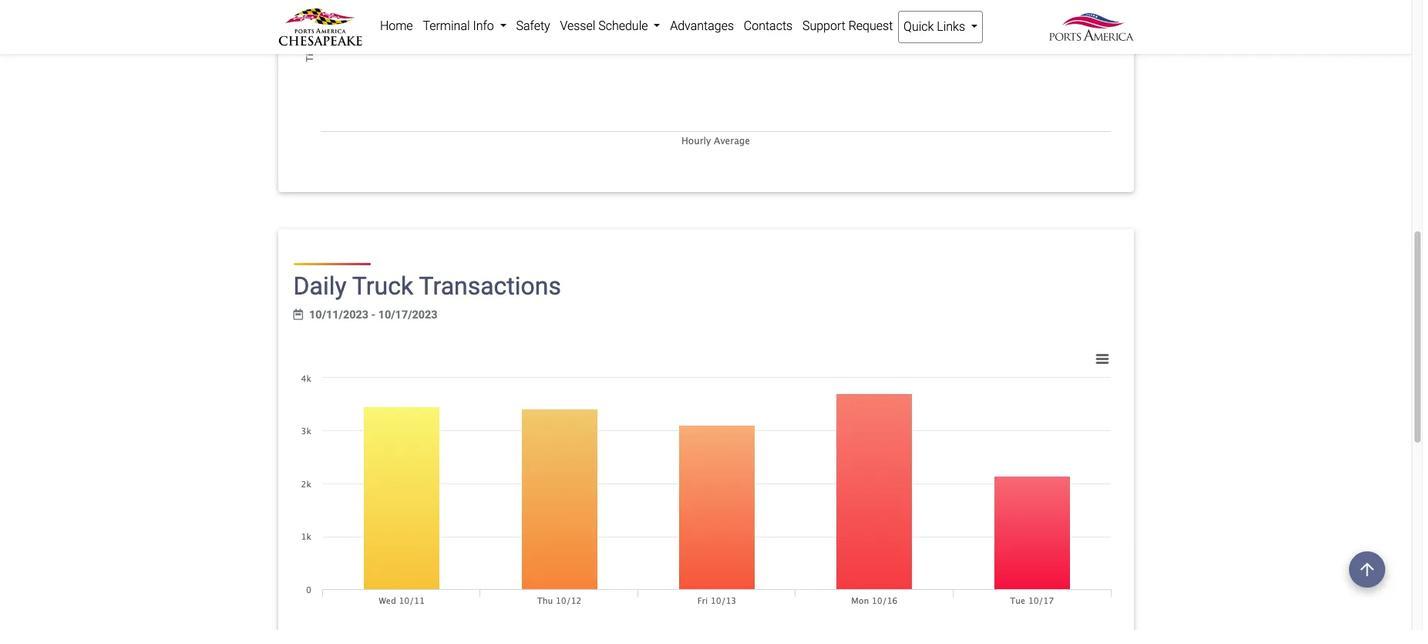 Task type: vqa. For each thing, say whether or not it's contained in the screenshot.
the calendar week icon
yes



Task type: locate. For each thing, give the bounding box(es) containing it.
terminal info link
[[418, 11, 511, 42]]

info
[[473, 19, 494, 33]]

safety link
[[511, 11, 555, 42]]

contacts
[[744, 19, 793, 33]]

-
[[371, 308, 376, 322]]

safety
[[516, 19, 550, 33]]

links
[[937, 19, 966, 34]]

calendar week image
[[293, 309, 303, 320]]

schedule
[[599, 19, 648, 33]]

daily
[[293, 271, 347, 300]]

10/11/2023 - 10/17/2023
[[309, 308, 438, 322]]

terminal info
[[423, 19, 497, 33]]

advantages link
[[665, 11, 739, 42]]

home link
[[375, 11, 418, 42]]

vessel schedule
[[560, 19, 651, 33]]



Task type: describe. For each thing, give the bounding box(es) containing it.
quick
[[904, 19, 934, 34]]

quick links link
[[898, 11, 984, 43]]

go to top image
[[1350, 551, 1386, 588]]

10/17/2023
[[378, 308, 438, 322]]

transactions
[[419, 271, 561, 300]]

terminal
[[423, 19, 470, 33]]

request
[[849, 19, 893, 33]]

vessel schedule link
[[555, 11, 665, 42]]

support request link
[[798, 11, 898, 42]]

support request
[[803, 19, 893, 33]]

home
[[380, 19, 413, 33]]

truck
[[352, 271, 414, 300]]

quick links
[[904, 19, 969, 34]]

vessel
[[560, 19, 596, 33]]

support
[[803, 19, 846, 33]]

advantages
[[670, 19, 734, 33]]

contacts link
[[739, 11, 798, 42]]

daily truck transactions
[[293, 271, 561, 300]]

10/11/2023
[[309, 308, 369, 322]]



